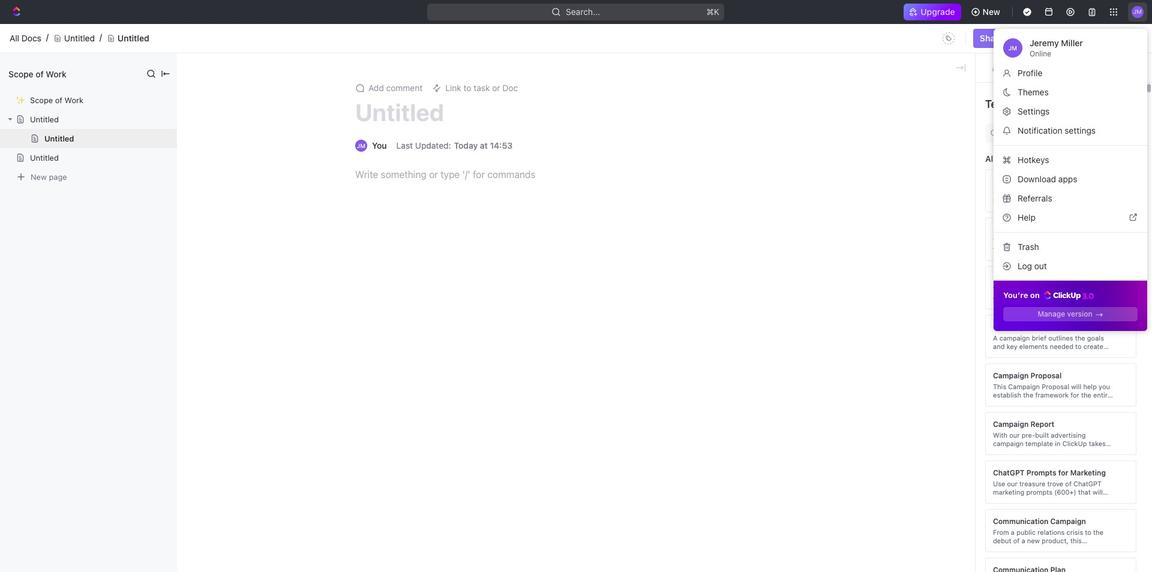 Task type: describe. For each thing, give the bounding box(es) containing it.
7 row from the top
[[194, 443, 1138, 465]]

28 mins ago
[[932, 276, 980, 286]]

at
[[480, 140, 488, 151]]

campaign brief
[[993, 323, 1048, 332]]

team
[[29, 133, 50, 143]]

1 column header from the left
[[194, 229, 207, 249]]

brand style guide
[[993, 274, 1057, 283]]

report
[[1031, 420, 1055, 429]]

search
[[1036, 51, 1063, 61]]

for
[[1059, 468, 1069, 477]]

page
[[49, 172, 67, 182]]

ago for 10 mins ago
[[964, 297, 978, 308]]

today
[[454, 140, 478, 151]]

all docs
[[10, 33, 41, 43]]

10 mins ago row
[[194, 292, 1138, 313]]

choosing
[[1017, 448, 1046, 456]]

3 column header from the left
[[570, 229, 690, 249]]

of inside campaign report with our pre-built advertising campaign template in clickup takes care of choosing the kpis to monitor, so you don't have to waste time on it.
[[1009, 448, 1015, 456]]

share
[[980, 33, 1004, 43]]

chatgpt
[[993, 468, 1025, 477]]

you
[[1003, 456, 1014, 464]]

waste
[[1059, 456, 1077, 464]]

31 mins ago row
[[194, 248, 1138, 270]]

care
[[993, 448, 1007, 456]]

spaces
[[10, 94, 35, 103]]

jeremy
[[1030, 38, 1059, 48]]

10
[[932, 297, 941, 308]]

version
[[1067, 310, 1093, 319]]

6 row from the top
[[194, 421, 1138, 443]]

you're
[[1004, 290, 1028, 300]]

trash
[[1018, 242, 1039, 252]]

brand for brand book
[[993, 177, 1014, 186]]

hotkeys button
[[999, 151, 1143, 170]]

time
[[1079, 456, 1093, 464]]

mins for 28
[[945, 276, 963, 286]]

new for new page
[[31, 172, 47, 182]]

the
[[1048, 448, 1058, 456]]

table containing 31 mins ago
[[194, 229, 1138, 508]]

docs for search docs
[[1065, 51, 1086, 61]]

0 vertical spatial scope of work
[[8, 69, 66, 79]]

tree inside sidebar navigation
[[5, 108, 168, 535]]

on inside campaign report with our pre-built advertising campaign template in clickup takes care of choosing the kpis to monitor, so you don't have to waste time on it.
[[1095, 456, 1103, 464]]

help button
[[999, 208, 1143, 227]]

31
[[932, 254, 941, 264]]

campaign for campaign report with our pre-built advertising campaign template in clickup takes care of choosing the kpis to monitor, so you don't have to waste time on it.
[[993, 420, 1029, 429]]

upgrade link
[[904, 4, 961, 20]]

ago for 28 mins ago
[[965, 276, 980, 286]]

pre-
[[1022, 431, 1035, 439]]

1 vertical spatial jm
[[1009, 44, 1017, 52]]

log out button
[[999, 257, 1143, 276]]

1 row from the top
[[194, 313, 1138, 335]]

0 vertical spatial scope
[[8, 69, 33, 79]]

guide
[[1036, 274, 1057, 283]]

all for all templates
[[986, 153, 996, 164]]

search...
[[566, 7, 600, 17]]

clickup
[[1063, 440, 1087, 447]]

31 mins ago
[[932, 254, 978, 264]]

notification settings button
[[999, 121, 1143, 140]]

all for all docs
[[10, 33, 19, 43]]

docs for all docs
[[22, 33, 41, 43]]

team space link
[[29, 128, 166, 148]]

log out
[[1018, 261, 1047, 271]]

takes
[[1089, 440, 1106, 447]]

all templates
[[986, 153, 1037, 164]]

have
[[1034, 456, 1049, 464]]

communication
[[993, 517, 1049, 526]]

ago for 31 mins ago
[[964, 254, 978, 264]]

apps
[[1059, 174, 1078, 184]]

4 column header from the left
[[690, 229, 829, 249]]

sidebar navigation
[[0, 42, 179, 573]]

proposal
[[1031, 371, 1062, 380]]

0 vertical spatial work
[[46, 69, 66, 79]]

brand book
[[993, 177, 1034, 186]]

2 row from the top
[[194, 335, 1138, 357]]

in
[[1055, 440, 1061, 447]]

miller
[[1061, 38, 1083, 48]]

favorites
[[10, 73, 41, 82]]

out
[[1035, 261, 1047, 271]]

brief
[[1031, 323, 1048, 332]]

built
[[1035, 431, 1049, 439]]

templates
[[998, 153, 1037, 164]]

all docs link
[[10, 33, 41, 43]]

campaign report with our pre-built advertising campaign template in clickup takes care of choosing the kpis to monitor, so you don't have to waste time on it.
[[993, 420, 1111, 464]]

4 row from the top
[[194, 378, 1138, 400]]

new for new
[[983, 7, 1001, 17]]

so
[[993, 456, 1001, 464]]

campaign right communication
[[1051, 517, 1086, 526]]



Task type: vqa. For each thing, say whether or not it's contained in the screenshot.
"Space" to the top
no



Task type: locate. For each thing, give the bounding box(es) containing it.
scope down favorites button
[[30, 95, 53, 105]]

profile
[[1018, 68, 1043, 78]]

all inside 'link'
[[10, 33, 19, 43]]

3 row from the top
[[194, 357, 1138, 378]]

hotkeys
[[1018, 155, 1049, 165]]

1 vertical spatial work
[[65, 95, 83, 105]]

of down the "all docs" 'link'
[[36, 69, 44, 79]]

⌘k
[[707, 7, 720, 17]]

comment
[[386, 83, 423, 93]]

mins inside row
[[945, 276, 963, 286]]

manage version
[[1038, 310, 1093, 319]]

to
[[1076, 448, 1082, 456], [1051, 456, 1057, 464]]

manage version button
[[1004, 307, 1138, 322]]

updated:
[[415, 140, 451, 151]]

search docs button
[[1019, 47, 1093, 66]]

1 horizontal spatial jm
[[1134, 8, 1142, 15]]

campaign inside campaign report with our pre-built advertising campaign template in clickup takes care of choosing the kpis to monitor, so you don't have to waste time on it.
[[993, 420, 1029, 429]]

1 vertical spatial all
[[986, 153, 996, 164]]

ago down 28 mins ago on the top right
[[964, 297, 978, 308]]

monitor,
[[1084, 448, 1110, 456]]

0 horizontal spatial on
[[1030, 290, 1040, 300]]

docs inside button
[[1065, 51, 1086, 61]]

0 horizontal spatial docs
[[22, 33, 41, 43]]

templates
[[986, 98, 1037, 110]]

jeremy miller online
[[1030, 38, 1083, 58]]

to down "clickup"
[[1076, 448, 1082, 456]]

0 vertical spatial all
[[10, 33, 19, 43]]

5 row from the top
[[194, 400, 1138, 421]]

prompts
[[1027, 468, 1057, 477]]

1 vertical spatial mins
[[945, 276, 963, 286]]

0 vertical spatial to
[[1076, 448, 1082, 456]]

Search... text field
[[992, 124, 1098, 142]]

book
[[1016, 177, 1034, 186]]

brand for brand guidelines
[[993, 225, 1014, 234]]

campaign proposal
[[993, 371, 1062, 380]]

manage
[[1038, 310, 1065, 319]]

mins right 28 in the top of the page
[[945, 276, 963, 286]]

tree
[[5, 108, 168, 535]]

2 horizontal spatial of
[[1009, 448, 1015, 456]]

scope up spaces
[[8, 69, 33, 79]]

1 horizontal spatial to
[[1076, 448, 1082, 456]]

campaign left proposal
[[993, 371, 1029, 380]]

of down campaign
[[1009, 448, 1015, 456]]

1 vertical spatial of
[[55, 95, 62, 105]]

2 column header from the left
[[207, 229, 570, 249]]

1 horizontal spatial docs
[[201, 51, 221, 61]]

mins right '31'
[[943, 254, 962, 264]]

space
[[52, 133, 76, 143]]

last
[[396, 140, 413, 151]]

trash button
[[999, 238, 1143, 257]]

themes
[[1018, 87, 1049, 97]]

help
[[1018, 212, 1036, 223]]

campaign for campaign brief
[[993, 323, 1029, 332]]

communication campaign
[[993, 517, 1086, 526]]

0 horizontal spatial new
[[31, 172, 47, 182]]

work right favorites
[[46, 69, 66, 79]]

download apps button
[[999, 170, 1143, 189]]

1 vertical spatial ago
[[965, 276, 980, 286]]

28 mins ago row
[[194, 270, 1138, 292]]

0 vertical spatial new
[[983, 7, 1001, 17]]

campaign up our
[[993, 420, 1029, 429]]

referrals
[[1018, 193, 1053, 203]]

new inside button
[[983, 7, 1001, 17]]

sharing row
[[194, 229, 1138, 249]]

on down monitor,
[[1095, 456, 1103, 464]]

new
[[983, 7, 1001, 17], [31, 172, 47, 182]]

2 brand from the top
[[993, 225, 1014, 234]]

style
[[1016, 274, 1034, 283]]

mins right 10
[[943, 297, 962, 308]]

untitled
[[64, 33, 95, 43], [118, 33, 149, 43], [355, 98, 444, 126], [30, 115, 59, 124], [44, 134, 74, 143], [30, 153, 59, 163]]

table
[[194, 229, 1138, 508]]

brand guidelines
[[993, 225, 1053, 234]]

new page
[[31, 172, 67, 182]]

jm button
[[1128, 2, 1148, 22]]

1 brand from the top
[[993, 177, 1014, 186]]

new up share
[[983, 7, 1001, 17]]

ago up 10 mins ago at the right bottom of page
[[965, 276, 980, 286]]

settings
[[1018, 106, 1050, 116]]

guidelines
[[1016, 225, 1053, 234]]

0 vertical spatial ago
[[964, 254, 978, 264]]

1 vertical spatial to
[[1051, 456, 1057, 464]]

chatgpt prompts for marketing
[[993, 468, 1106, 477]]

on
[[1030, 290, 1040, 300], [1095, 456, 1103, 464]]

of right spaces
[[55, 95, 62, 105]]

2 vertical spatial of
[[1009, 448, 1015, 456]]

add
[[369, 83, 384, 93]]

row
[[194, 313, 1138, 335], [194, 335, 1138, 357], [194, 357, 1138, 378], [194, 378, 1138, 400], [194, 400, 1138, 421], [194, 421, 1138, 443], [194, 443, 1138, 465], [194, 465, 1138, 486], [194, 486, 1138, 508]]

9 row from the top
[[194, 486, 1138, 508]]

scope of work up team space
[[30, 95, 83, 105]]

10 mins ago
[[932, 297, 978, 308]]

all
[[10, 33, 19, 43], [986, 153, 996, 164]]

upgrade
[[921, 7, 955, 17]]

docs inside 'link'
[[22, 33, 41, 43]]

of
[[36, 69, 44, 79], [55, 95, 62, 105], [1009, 448, 1015, 456]]

brand up you're
[[993, 274, 1014, 283]]

download apps
[[1018, 174, 1078, 184]]

campaign for campaign proposal
[[993, 371, 1029, 380]]

ago inside row
[[965, 276, 980, 286]]

2 vertical spatial brand
[[993, 274, 1014, 283]]

0 vertical spatial of
[[36, 69, 44, 79]]

profile button
[[999, 64, 1143, 83]]

you're on
[[1004, 290, 1042, 300]]

brand
[[993, 177, 1014, 186], [993, 225, 1014, 234], [993, 274, 1014, 283]]

1 horizontal spatial on
[[1095, 456, 1103, 464]]

mins
[[943, 254, 962, 264], [945, 276, 963, 286], [943, 297, 962, 308]]

0 horizontal spatial of
[[36, 69, 44, 79]]

download
[[1018, 174, 1056, 184]]

tree containing team space
[[5, 108, 168, 535]]

our
[[1010, 431, 1020, 439]]

0 vertical spatial jm
[[1134, 8, 1142, 15]]

log
[[1018, 261, 1032, 271]]

add comment
[[369, 83, 423, 93]]

on right you're
[[1030, 290, 1040, 300]]

brand down search by name... text field
[[993, 225, 1014, 234]]

campaign
[[993, 440, 1024, 447]]

jm inside dropdown button
[[1134, 8, 1142, 15]]

0 horizontal spatial to
[[1051, 456, 1057, 464]]

mins for 31
[[943, 254, 962, 264]]

projects link
[[36, 149, 134, 168]]

Search by name... text field
[[947, 206, 1099, 224]]

8 row from the top
[[194, 465, 1138, 486]]

1 horizontal spatial new
[[983, 7, 1001, 17]]

1 vertical spatial new
[[31, 172, 47, 182]]

themes button
[[999, 83, 1143, 102]]

last updated: today at 14:53
[[396, 140, 513, 151]]

cell
[[194, 248, 207, 270], [207, 248, 570, 270], [570, 248, 690, 270], [690, 248, 829, 270], [829, 248, 925, 270], [1117, 248, 1138, 270], [194, 270, 207, 292], [207, 270, 570, 292], [570, 270, 690, 292], [690, 270, 829, 292], [829, 270, 925, 292], [194, 292, 207, 313], [207, 292, 570, 313], [570, 292, 690, 313], [690, 292, 829, 313], [829, 292, 925, 313], [194, 313, 207, 335], [207, 313, 570, 335], [570, 313, 690, 335], [690, 313, 829, 335], [829, 313, 925, 335], [925, 313, 1021, 335], [194, 335, 207, 357], [207, 335, 570, 357], [570, 335, 690, 357], [690, 335, 829, 357], [829, 335, 925, 357], [925, 335, 1021, 357], [1117, 335, 1138, 357], [194, 357, 207, 378], [207, 357, 570, 378], [570, 357, 690, 378], [690, 357, 829, 378], [829, 357, 925, 378], [925, 357, 1021, 378], [194, 378, 207, 400], [207, 378, 570, 400], [570, 378, 690, 400], [690, 378, 829, 400], [829, 378, 925, 400], [925, 378, 1021, 400], [1117, 378, 1138, 400], [194, 400, 207, 421], [207, 400, 570, 421], [570, 400, 690, 421], [690, 400, 829, 421], [829, 400, 925, 421], [925, 400, 1021, 421], [194, 421, 207, 443], [207, 421, 570, 443], [570, 421, 690, 443], [690, 421, 829, 443], [829, 421, 925, 443], [925, 421, 1021, 443], [1117, 421, 1138, 443], [194, 443, 207, 465], [207, 443, 570, 465], [570, 443, 690, 465], [690, 443, 829, 465], [829, 443, 925, 465], [925, 443, 1021, 465], [194, 465, 207, 486], [207, 465, 570, 486], [570, 465, 690, 486], [690, 465, 829, 486], [829, 465, 925, 486], [925, 465, 1021, 486], [1117, 465, 1138, 486], [194, 486, 207, 508], [207, 486, 570, 508], [570, 486, 690, 508], [690, 486, 829, 508], [829, 486, 925, 508], [925, 486, 1021, 508]]

14:53
[[490, 140, 513, 151]]

template
[[1026, 440, 1053, 447]]

1 vertical spatial scope of work
[[30, 95, 83, 105]]

ago up 28 mins ago on the top right
[[964, 254, 978, 264]]

settings button
[[999, 102, 1143, 121]]

to down the
[[1051, 456, 1057, 464]]

notification settings
[[1018, 125, 1096, 136]]

mins for 10
[[943, 297, 962, 308]]

5 column header from the left
[[829, 229, 925, 249]]

0 vertical spatial brand
[[993, 177, 1014, 186]]

scope of work up spaces
[[8, 69, 66, 79]]

28
[[932, 276, 942, 286]]

with
[[993, 431, 1008, 439]]

brand for brand style guide
[[993, 274, 1014, 283]]

1 horizontal spatial of
[[55, 95, 62, 105]]

1 vertical spatial scope
[[30, 95, 53, 105]]

search docs
[[1036, 51, 1086, 61]]

advertising
[[1051, 431, 1086, 439]]

3 brand from the top
[[993, 274, 1014, 283]]

0 horizontal spatial jm
[[1009, 44, 1017, 52]]

referrals button
[[999, 189, 1143, 208]]

projects
[[36, 153, 68, 163]]

campaign left brief
[[993, 323, 1029, 332]]

new left 'page'
[[31, 172, 47, 182]]

kpis
[[1060, 448, 1074, 456]]

settings
[[1065, 125, 1096, 136]]

don't
[[1016, 456, 1032, 464]]

new button
[[966, 2, 1008, 22]]

work up space
[[65, 95, 83, 105]]

0 vertical spatial on
[[1030, 290, 1040, 300]]

2 vertical spatial mins
[[943, 297, 962, 308]]

2 horizontal spatial docs
[[1065, 51, 1086, 61]]

0 vertical spatial mins
[[943, 254, 962, 264]]

1 horizontal spatial all
[[986, 153, 996, 164]]

2 vertical spatial ago
[[964, 297, 978, 308]]

0 horizontal spatial all
[[10, 33, 19, 43]]

all up favorites
[[10, 33, 19, 43]]

marketing
[[1071, 468, 1106, 477]]

1 vertical spatial on
[[1095, 456, 1103, 464]]

column header
[[194, 229, 207, 249], [207, 229, 570, 249], [570, 229, 690, 249], [690, 229, 829, 249], [829, 229, 925, 249]]

1 vertical spatial brand
[[993, 225, 1014, 234]]

brand left 'book'
[[993, 177, 1014, 186]]

all left templates
[[986, 153, 996, 164]]

scope
[[8, 69, 33, 79], [30, 95, 53, 105]]



